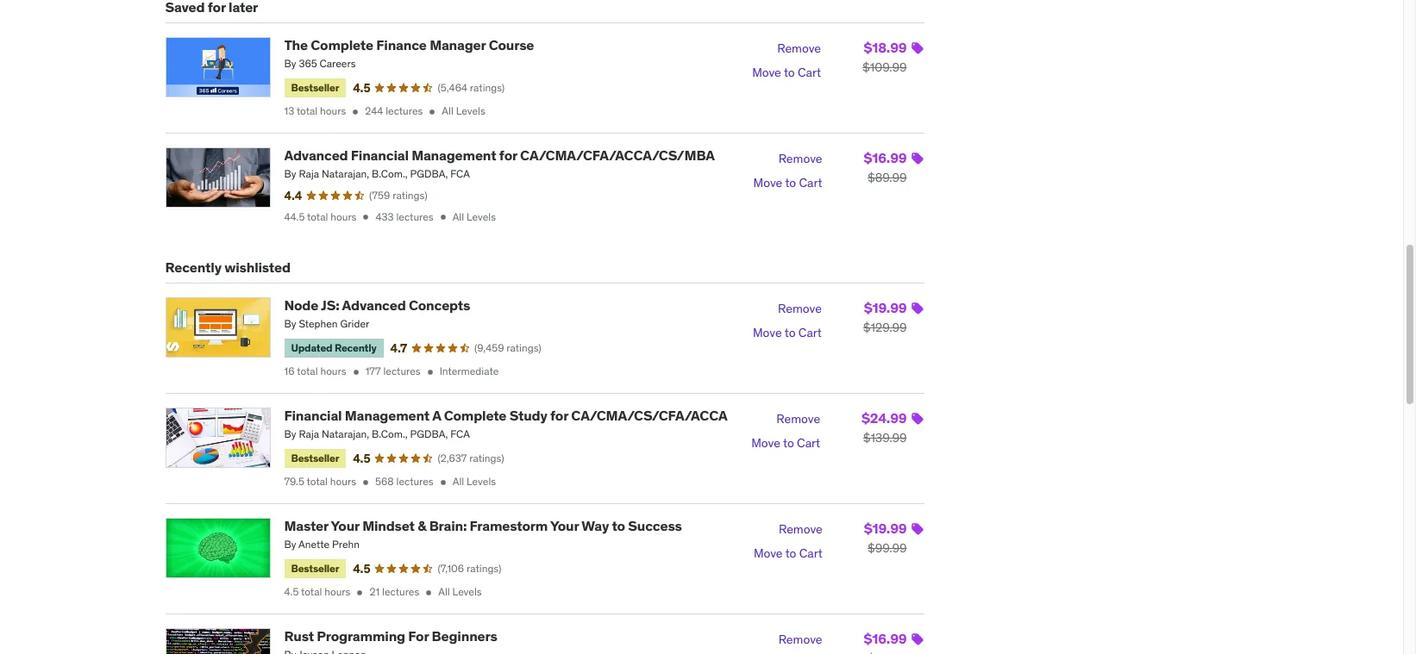 Task type: describe. For each thing, give the bounding box(es) containing it.
remove button for node js: advanced concepts
[[778, 297, 822, 322]]

568
[[375, 476, 394, 489]]

2 your from the left
[[551, 518, 579, 535]]

all for manager
[[442, 105, 454, 118]]

$16.99 for $16.99 $89.99
[[864, 149, 907, 167]]

stephen
[[299, 317, 338, 330]]

master your mindset & brain: framestorm your way to success by anette prehn
[[284, 518, 682, 552]]

move to cart button for financial management a complete study for ca/cma/cs/cfa/acca
[[752, 432, 821, 456]]

ratings) for manager
[[470, 81, 505, 94]]

levels down 'advanced financial management for ca/cma/cfa/acca/cs/mba by raja natarajan, b.com., pgdba, fca'
[[467, 210, 496, 223]]

master your mindset & brain: framestorm your way to success link
[[284, 518, 682, 535]]

move for financial management a complete study for ca/cma/cs/cfa/acca
[[752, 436, 781, 451]]

js:
[[321, 297, 340, 314]]

1 vertical spatial recently
[[335, 341, 377, 354]]

(759 ratings)
[[369, 189, 428, 202]]

all right 433 lectures
[[453, 210, 464, 223]]

pgdba, inside 'financial management a complete study for ca/cma/cs/cfa/acca by raja natarajan, b.com., pgdba, fca'
[[410, 428, 448, 441]]

way
[[582, 518, 609, 535]]

$18.99
[[864, 39, 907, 56]]

move for master your mindset & brain: framestorm your way to success
[[754, 546, 783, 562]]

intermediate
[[440, 365, 499, 378]]

remove for the complete finance manager course
[[778, 41, 822, 56]]

4.4
[[284, 188, 302, 204]]

brain:
[[429, 518, 467, 535]]

management inside 'financial management a complete study for ca/cma/cs/cfa/acca by raja natarajan, b.com., pgdba, fca'
[[345, 407, 430, 424]]

remove for node js: advanced concepts
[[778, 301, 822, 317]]

bestseller for the
[[291, 81, 339, 94]]

remove button for financial management a complete study for ca/cma/cs/cfa/acca
[[777, 408, 821, 432]]

$16.99 $89.99
[[864, 149, 907, 185]]

lectures for a
[[397, 476, 434, 489]]

course
[[489, 36, 534, 53]]

coupon icon image for financial management a complete study for ca/cma/cs/cfa/acca
[[911, 412, 925, 426]]

raja inside 'financial management a complete study for ca/cma/cs/cfa/acca by raja natarajan, b.com., pgdba, fca'
[[299, 428, 319, 441]]

advanced inside "node js: advanced concepts by stephen grider"
[[342, 297, 406, 314]]

by inside the complete finance manager course by 365 careers
[[284, 57, 296, 70]]

ca/cma/cs/cfa/acca
[[571, 407, 728, 424]]

44.5
[[284, 210, 305, 223]]

framestorm
[[470, 518, 548, 535]]

fca inside 'financial management a complete study for ca/cma/cs/cfa/acca by raja natarajan, b.com., pgdba, fca'
[[451, 428, 470, 441]]

coupon icon image for the complete finance manager course
[[911, 41, 925, 55]]

b.com., inside 'financial management a complete study for ca/cma/cs/cfa/acca by raja natarajan, b.com., pgdba, fca'
[[372, 428, 408, 441]]

remove move to cart for the complete finance manager course
[[753, 41, 822, 80]]

0 vertical spatial recently
[[165, 258, 222, 276]]

cart left $16.99 $89.99
[[800, 175, 823, 191]]

rust programming for beginners
[[284, 628, 498, 646]]

lectures for mindset
[[382, 586, 420, 599]]

hours for your
[[325, 586, 351, 599]]

13
[[284, 105, 294, 118]]

$109.99
[[863, 59, 907, 75]]

(759
[[369, 189, 390, 202]]

xxsmall image right 177 lectures
[[424, 366, 436, 378]]

ratings) for concepts
[[507, 341, 542, 354]]

21 lectures
[[370, 586, 420, 599]]

coupon icon image for master your mindset & brain: framestorm your way to success
[[911, 523, 925, 537]]

xxsmall image left 21
[[354, 588, 366, 600]]

to for node js: advanced concepts
[[785, 325, 796, 341]]

mindset
[[363, 518, 415, 535]]

rust
[[284, 628, 314, 646]]

move to cart button for the complete finance manager course
[[753, 61, 822, 85]]

79.5 total hours
[[284, 476, 356, 489]]

manager
[[430, 36, 486, 53]]

a
[[432, 407, 441, 424]]

hours for js:
[[320, 365, 347, 378]]

management inside 'advanced financial management for ca/cma/cfa/acca/cs/mba by raja natarajan, b.com., pgdba, fca'
[[412, 147, 497, 164]]

433 lectures
[[376, 210, 434, 223]]

(2,637
[[438, 452, 467, 465]]

all levels for study
[[453, 476, 496, 489]]

lectures down 759 ratings 'element'
[[396, 210, 434, 223]]

recently wishlisted
[[165, 258, 291, 276]]

financial inside 'financial management a complete study for ca/cma/cs/cfa/acca by raja natarajan, b.com., pgdba, fca'
[[284, 407, 342, 424]]

for inside 'advanced financial management for ca/cma/cfa/acca/cs/mba by raja natarajan, b.com., pgdba, fca'
[[499, 147, 518, 164]]

7,106 ratings element
[[438, 562, 502, 577]]

244
[[365, 105, 383, 118]]

coupon icon image for node js: advanced concepts
[[911, 302, 925, 316]]

$24.99
[[862, 410, 907, 427]]

xxsmall image left 433
[[360, 212, 372, 224]]

4.7
[[391, 340, 407, 356]]

568 lectures
[[375, 476, 434, 489]]

$19.99 $99.99
[[864, 520, 907, 557]]

1 your from the left
[[331, 518, 360, 535]]

$139.99
[[864, 431, 907, 446]]

79.5
[[284, 476, 305, 489]]

759 ratings element
[[369, 189, 428, 203]]

concepts
[[409, 297, 471, 314]]

hours for management
[[330, 476, 356, 489]]

b.com., inside 'advanced financial management for ca/cma/cfa/acca/cs/mba by raja natarajan, b.com., pgdba, fca'
[[372, 168, 408, 180]]

beginners
[[432, 628, 498, 646]]

44.5 total hours
[[284, 210, 357, 223]]

by inside 'financial management a complete study for ca/cma/cs/cfa/acca by raja natarajan, b.com., pgdba, fca'
[[284, 428, 296, 441]]

total for node
[[297, 365, 318, 378]]

financial inside 'advanced financial management for ca/cma/cfa/acca/cs/mba by raja natarajan, b.com., pgdba, fca'
[[351, 147, 409, 164]]

hours left 433
[[331, 210, 357, 223]]

prehn
[[332, 539, 360, 552]]

ratings) inside 759 ratings 'element'
[[393, 189, 428, 202]]

ratings) for &
[[467, 562, 502, 575]]

the complete finance manager course by 365 careers
[[284, 36, 534, 70]]

remove for master your mindset & brain: framestorm your way to success
[[779, 522, 823, 538]]

16 total hours
[[284, 365, 347, 378]]

cart for node js: advanced concepts
[[799, 325, 822, 341]]

$16.99 for $16.99
[[864, 631, 907, 648]]

4.5 total hours
[[284, 586, 351, 599]]

lectures for advanced
[[383, 365, 421, 378]]

remove move to cart for master your mindset & brain: framestorm your way to success
[[754, 522, 823, 562]]

4.5 for management
[[353, 451, 371, 467]]

natarajan, inside 'advanced financial management for ca/cma/cfa/acca/cs/mba by raja natarajan, b.com., pgdba, fca'
[[322, 168, 369, 180]]

$19.99 for node js: advanced concepts
[[864, 299, 907, 316]]

4.5 for complete
[[353, 80, 371, 95]]

lectures for finance
[[386, 105, 423, 118]]

total for master
[[301, 586, 322, 599]]

ratings) for complete
[[470, 452, 504, 465]]

all for complete
[[453, 476, 464, 489]]

complete inside 'financial management a complete study for ca/cma/cs/cfa/acca by raja natarajan, b.com., pgdba, fca'
[[444, 407, 507, 424]]

4.5 for your
[[353, 562, 371, 577]]

raja inside 'advanced financial management for ca/cma/cfa/acca/cs/mba by raja natarajan, b.com., pgdba, fca'
[[299, 168, 319, 180]]

for inside 'financial management a complete study for ca/cma/cs/cfa/acca by raja natarajan, b.com., pgdba, fca'
[[551, 407, 569, 424]]

(5,464 ratings)
[[438, 81, 505, 94]]



Task type: vqa. For each thing, say whether or not it's contained in the screenshot.


Task type: locate. For each thing, give the bounding box(es) containing it.
$19.99 $129.99
[[864, 299, 907, 335]]

to for the complete finance manager course
[[784, 65, 795, 80]]

lectures
[[386, 105, 423, 118], [396, 210, 434, 223], [383, 365, 421, 378], [397, 476, 434, 489], [382, 586, 420, 599]]

1 bestseller from the top
[[291, 81, 339, 94]]

advanced inside 'advanced financial management for ca/cma/cfa/acca/cs/mba by raja natarajan, b.com., pgdba, fca'
[[284, 147, 348, 164]]

for right the study
[[551, 407, 569, 424]]

pgdba, up (759 ratings)
[[410, 168, 448, 180]]

$19.99 for master your mindset & brain: framestorm your way to success
[[864, 520, 907, 538]]

remove move to cart
[[753, 41, 822, 80], [754, 151, 823, 191], [753, 301, 822, 341], [752, 412, 821, 451], [754, 522, 823, 562]]

xxsmall image for complete
[[350, 106, 362, 118]]

remove button for the complete finance manager course
[[778, 37, 822, 61]]

0 vertical spatial complete
[[311, 36, 374, 53]]

4.5 up 79.5 total hours
[[353, 451, 371, 467]]

9,459 ratings element
[[475, 341, 542, 356]]

success
[[628, 518, 682, 535]]

updated
[[291, 341, 333, 354]]

433
[[376, 210, 394, 223]]

hours down updated recently
[[320, 365, 347, 378]]

for
[[408, 628, 429, 646]]

0 vertical spatial advanced
[[284, 147, 348, 164]]

2 bestseller from the top
[[291, 452, 339, 465]]

financial down 16 total hours
[[284, 407, 342, 424]]

1 vertical spatial management
[[345, 407, 430, 424]]

0 horizontal spatial recently
[[165, 258, 222, 276]]

by inside 'advanced financial management for ca/cma/cfa/acca/cs/mba by raja natarajan, b.com., pgdba, fca'
[[284, 168, 296, 180]]

2 $19.99 from the top
[[864, 520, 907, 538]]

complete up 'careers'
[[311, 36, 374, 53]]

2 $16.99 from the top
[[864, 631, 907, 648]]

all down (5,464
[[442, 105, 454, 118]]

cart for the complete finance manager course
[[798, 65, 822, 80]]

levels down 2,637 ratings element
[[467, 476, 496, 489]]

coupon icon image
[[911, 41, 925, 55], [911, 152, 925, 166], [911, 302, 925, 316], [911, 412, 925, 426], [911, 523, 925, 537], [911, 634, 925, 647]]

financial management a complete study for ca/cma/cs/cfa/acca link
[[284, 407, 728, 424]]

2,637 ratings element
[[438, 452, 504, 466]]

all levels down 7,106 ratings element
[[439, 586, 482, 599]]

advanced financial management for ca/cma/cfa/acca/cs/mba by raja natarajan, b.com., pgdba, fca
[[284, 147, 715, 180]]

1 coupon icon image from the top
[[911, 41, 925, 55]]

total right 44.5
[[307, 210, 328, 223]]

levels for course
[[456, 105, 486, 118]]

by up 79.5
[[284, 428, 296, 441]]

xxsmall image left 568
[[360, 477, 372, 489]]

0 vertical spatial financial
[[351, 147, 409, 164]]

$19.99 up $99.99
[[864, 520, 907, 538]]

all levels for course
[[442, 105, 486, 118]]

remove move to cart for node js: advanced concepts
[[753, 301, 822, 341]]

recently left wishlisted
[[165, 258, 222, 276]]

cart left $109.99
[[798, 65, 822, 80]]

all levels
[[442, 105, 486, 118], [453, 210, 496, 223], [453, 476, 496, 489], [439, 586, 482, 599]]

1 vertical spatial natarajan,
[[322, 428, 369, 441]]

b.com.,
[[372, 168, 408, 180], [372, 428, 408, 441]]

move for the complete finance manager course
[[753, 65, 782, 80]]

ratings) inside 2,637 ratings element
[[470, 452, 504, 465]]

0 horizontal spatial your
[[331, 518, 360, 535]]

move to cart button for master your mindset & brain: framestorm your way to success
[[754, 543, 823, 567]]

fca
[[451, 168, 470, 180], [451, 428, 470, 441]]

4 coupon icon image from the top
[[911, 412, 925, 426]]

remove move to cart for financial management a complete study for ca/cma/cs/cfa/acca
[[752, 412, 821, 451]]

wishlisted
[[225, 258, 291, 276]]

cart for financial management a complete study for ca/cma/cs/cfa/acca
[[797, 436, 821, 451]]

b.com., up 568
[[372, 428, 408, 441]]

1 vertical spatial b.com.,
[[372, 428, 408, 441]]

xxsmall image
[[350, 106, 362, 118], [350, 366, 362, 378], [424, 366, 436, 378], [360, 477, 372, 489]]

1 horizontal spatial financial
[[351, 147, 409, 164]]

0 vertical spatial bestseller
[[291, 81, 339, 94]]

1 vertical spatial bestseller
[[291, 452, 339, 465]]

xxsmall image for 21 lectures
[[423, 588, 435, 600]]

16
[[284, 365, 295, 378]]

0 vertical spatial fca
[[451, 168, 470, 180]]

5 by from the top
[[284, 539, 296, 552]]

1 pgdba, from the top
[[410, 168, 448, 180]]

xxsmall image for management
[[360, 477, 372, 489]]

management down (5,464
[[412, 147, 497, 164]]

fca down advanced financial management for ca/cma/cfa/acca/cs/mba link at top
[[451, 168, 470, 180]]

0 horizontal spatial for
[[499, 147, 518, 164]]

fca inside 'advanced financial management for ca/cma/cfa/acca/cs/mba by raja natarajan, b.com., pgdba, fca'
[[451, 168, 470, 180]]

financial management a complete study for ca/cma/cs/cfa/acca by raja natarajan, b.com., pgdba, fca
[[284, 407, 728, 441]]

all down (7,106
[[439, 586, 450, 599]]

remove button
[[778, 37, 822, 61], [779, 148, 823, 172], [778, 297, 822, 322], [777, 408, 821, 432], [779, 519, 823, 543], [779, 629, 823, 653]]

move for node js: advanced concepts
[[753, 325, 782, 341]]

$89.99
[[868, 170, 907, 185]]

0 vertical spatial $19.99
[[864, 299, 907, 316]]

1 vertical spatial fca
[[451, 428, 470, 441]]

xxsmall image
[[427, 106, 439, 118], [360, 212, 372, 224], [437, 212, 449, 224], [437, 477, 449, 489], [354, 588, 366, 600], [423, 588, 435, 600]]

6 coupon icon image from the top
[[911, 634, 925, 647]]

1 raja from the top
[[299, 168, 319, 180]]

natarajan, up 79.5 total hours
[[322, 428, 369, 441]]

node
[[284, 297, 319, 314]]

recently down "grider"
[[335, 341, 377, 354]]

ratings) inside "5,464 ratings" 'element'
[[470, 81, 505, 94]]

2 natarajan, from the top
[[322, 428, 369, 441]]

1 horizontal spatial recently
[[335, 341, 377, 354]]

1 natarajan, from the top
[[322, 168, 369, 180]]

updated recently
[[291, 341, 377, 354]]

xxsmall image for js:
[[350, 366, 362, 378]]

your
[[331, 518, 360, 535], [551, 518, 579, 535]]

ratings) inside 9,459 ratings element
[[507, 341, 542, 354]]

your up prehn on the left of page
[[331, 518, 360, 535]]

177 lectures
[[366, 365, 421, 378]]

raja
[[299, 168, 319, 180], [299, 428, 319, 441]]

ratings) right (7,106
[[467, 562, 502, 575]]

0 vertical spatial $16.99
[[864, 149, 907, 167]]

1 horizontal spatial complete
[[444, 407, 507, 424]]

natarajan, inside 'financial management a complete study for ca/cma/cs/cfa/acca by raja natarajan, b.com., pgdba, fca'
[[322, 428, 369, 441]]

total for the
[[297, 105, 318, 118]]

xxsmall image right 21 lectures
[[423, 588, 435, 600]]

bestseller
[[291, 81, 339, 94], [291, 452, 339, 465], [291, 563, 339, 576]]

1 vertical spatial financial
[[284, 407, 342, 424]]

hours left 21
[[325, 586, 351, 599]]

natarajan, up the "(759"
[[322, 168, 369, 180]]

master
[[284, 518, 329, 535]]

1 $19.99 from the top
[[864, 299, 907, 316]]

1 vertical spatial $19.99
[[864, 520, 907, 538]]

1 vertical spatial raja
[[299, 428, 319, 441]]

by inside "node js: advanced concepts by stephen grider"
[[284, 317, 296, 330]]

total for financial
[[307, 476, 328, 489]]

ratings) right (9,459
[[507, 341, 542, 354]]

lectures right 21
[[382, 586, 420, 599]]

2 vertical spatial bestseller
[[291, 563, 339, 576]]

xxsmall image left 177
[[350, 366, 362, 378]]

(7,106
[[438, 562, 464, 575]]

2 raja from the top
[[299, 428, 319, 441]]

to for financial management a complete study for ca/cma/cs/cfa/acca
[[783, 436, 795, 451]]

by up the 4.4
[[284, 168, 296, 180]]

0 vertical spatial for
[[499, 147, 518, 164]]

0 vertical spatial b.com.,
[[372, 168, 408, 180]]

by left anette
[[284, 539, 296, 552]]

by down node
[[284, 317, 296, 330]]

1 vertical spatial advanced
[[342, 297, 406, 314]]

bestseller for financial
[[291, 452, 339, 465]]

your left way
[[551, 518, 579, 535]]

lectures down "4.7"
[[383, 365, 421, 378]]

total right 79.5
[[307, 476, 328, 489]]

$18.99 $109.99
[[863, 39, 907, 75]]

0 vertical spatial raja
[[299, 168, 319, 180]]

management down 177 lectures
[[345, 407, 430, 424]]

complete inside the complete finance manager course by 365 careers
[[311, 36, 374, 53]]

1 vertical spatial complete
[[444, 407, 507, 424]]

5 coupon icon image from the top
[[911, 523, 925, 537]]

&
[[418, 518, 427, 535]]

complete
[[311, 36, 374, 53], [444, 407, 507, 424]]

b.com., up (759 ratings)
[[372, 168, 408, 180]]

1 $16.99 from the top
[[864, 149, 907, 167]]

to for master your mindset & brain: framestorm your way to success
[[786, 546, 797, 562]]

grider
[[340, 317, 370, 330]]

0 vertical spatial management
[[412, 147, 497, 164]]

3 bestseller from the top
[[291, 563, 339, 576]]

move to cart button
[[753, 61, 822, 85], [754, 172, 823, 196], [753, 322, 822, 346], [752, 432, 821, 456], [754, 543, 823, 567]]

pgdba, down a on the bottom of page
[[410, 428, 448, 441]]

$129.99
[[864, 320, 907, 335]]

ca/cma/cfa/acca/cs/mba
[[520, 147, 715, 164]]

0 horizontal spatial financial
[[284, 407, 342, 424]]

$19.99 inside $19.99 $129.99
[[864, 299, 907, 316]]

programming
[[317, 628, 406, 646]]

complete right a on the bottom of page
[[444, 407, 507, 424]]

5,464 ratings element
[[438, 81, 505, 95]]

2 coupon icon image from the top
[[911, 152, 925, 166]]

move
[[753, 65, 782, 80], [754, 175, 783, 191], [753, 325, 782, 341], [752, 436, 781, 451], [754, 546, 783, 562]]

financial up the "(759"
[[351, 147, 409, 164]]

remove button for master your mindset & brain: framestorm your way to success
[[779, 519, 823, 543]]

all levels down "5,464 ratings" 'element'
[[442, 105, 486, 118]]

2 fca from the top
[[451, 428, 470, 441]]

21
[[370, 586, 380, 599]]

lectures right 568
[[397, 476, 434, 489]]

levels
[[456, 105, 486, 118], [467, 210, 496, 223], [467, 476, 496, 489], [453, 586, 482, 599]]

cart left $129.99
[[799, 325, 822, 341]]

the complete finance manager course link
[[284, 36, 534, 53]]

177
[[366, 365, 381, 378]]

by inside the master your mindset & brain: framestorm your way to success by anette prehn
[[284, 539, 296, 552]]

(7,106 ratings)
[[438, 562, 502, 575]]

total right 13
[[297, 105, 318, 118]]

pgdba, inside 'advanced financial management for ca/cma/cfa/acca/cs/mba by raja natarajan, b.com., pgdba, fca'
[[410, 168, 448, 180]]

4 by from the top
[[284, 428, 296, 441]]

all for &
[[439, 586, 450, 599]]

1 fca from the top
[[451, 168, 470, 180]]

4.5 up 244
[[353, 80, 371, 95]]

$99.99
[[868, 541, 907, 557]]

bestseller up 79.5 total hours
[[291, 452, 339, 465]]

bestseller up the 4.5 total hours
[[291, 563, 339, 576]]

(5,464
[[438, 81, 468, 94]]

2 pgdba, from the top
[[410, 428, 448, 441]]

move to cart button for node js: advanced concepts
[[753, 322, 822, 346]]

rust programming for beginners link
[[284, 628, 498, 646]]

total right 16 in the bottom left of the page
[[297, 365, 318, 378]]

to inside the master your mindset & brain: framestorm your way to success by anette prehn
[[612, 518, 626, 535]]

node js: advanced concepts link
[[284, 297, 471, 314]]

244 lectures
[[365, 105, 423, 118]]

(9,459
[[475, 341, 504, 354]]

bestseller up 13 total hours
[[291, 81, 339, 94]]

3 coupon icon image from the top
[[911, 302, 925, 316]]

1 by from the top
[[284, 57, 296, 70]]

1 horizontal spatial your
[[551, 518, 579, 535]]

the
[[284, 36, 308, 53]]

0 horizontal spatial complete
[[311, 36, 374, 53]]

13 total hours
[[284, 105, 346, 118]]

ratings) inside 7,106 ratings element
[[467, 562, 502, 575]]

$19.99 up $129.99
[[864, 299, 907, 316]]

0 vertical spatial pgdba,
[[410, 168, 448, 180]]

1 vertical spatial $16.99
[[864, 631, 907, 648]]

1 vertical spatial pgdba,
[[410, 428, 448, 441]]

xxsmall image for 568 lectures
[[437, 477, 449, 489]]

by left 365
[[284, 57, 296, 70]]

by
[[284, 57, 296, 70], [284, 168, 296, 180], [284, 317, 296, 330], [284, 428, 296, 441], [284, 539, 296, 552]]

2 b.com., from the top
[[372, 428, 408, 441]]

xxsmall image for 244 lectures
[[427, 106, 439, 118]]

financial
[[351, 147, 409, 164], [284, 407, 342, 424]]

all
[[442, 105, 454, 118], [453, 210, 464, 223], [453, 476, 464, 489], [439, 586, 450, 599]]

all down (2,637
[[453, 476, 464, 489]]

remove for financial management a complete study for ca/cma/cs/cfa/acca
[[777, 412, 821, 427]]

finance
[[376, 36, 427, 53]]

ratings)
[[470, 81, 505, 94], [393, 189, 428, 202], [507, 341, 542, 354], [470, 452, 504, 465], [467, 562, 502, 575]]

4.5
[[353, 80, 371, 95], [353, 451, 371, 467], [353, 562, 371, 577], [284, 586, 299, 599]]

all levels down 2,637 ratings element
[[453, 476, 496, 489]]

3 by from the top
[[284, 317, 296, 330]]

fca up (2,637
[[451, 428, 470, 441]]

bestseller for master
[[291, 563, 339, 576]]

remove
[[778, 41, 822, 56], [779, 151, 823, 167], [778, 301, 822, 317], [777, 412, 821, 427], [779, 522, 823, 538], [779, 633, 823, 648]]

careers
[[320, 57, 356, 70]]

levels for study
[[467, 476, 496, 489]]

1 b.com., from the top
[[372, 168, 408, 180]]

pgdba,
[[410, 168, 448, 180], [410, 428, 448, 441]]

xxsmall image down (5,464
[[427, 106, 439, 118]]

anette
[[299, 539, 330, 552]]

1 vertical spatial for
[[551, 407, 569, 424]]

levels down "5,464 ratings" 'element'
[[456, 105, 486, 118]]

levels down 7,106 ratings element
[[453, 586, 482, 599]]

cart for master your mindset & brain: framestorm your way to success
[[800, 546, 823, 562]]

all levels down 'advanced financial management for ca/cma/cfa/acca/cs/mba by raja natarajan, b.com., pgdba, fca'
[[453, 210, 496, 223]]

advanced financial management for ca/cma/cfa/acca/cs/mba link
[[284, 147, 715, 164]]

for down "5,464 ratings" 'element'
[[499, 147, 518, 164]]

lectures right 244
[[386, 105, 423, 118]]

raja up 79.5 total hours
[[299, 428, 319, 441]]

1 horizontal spatial for
[[551, 407, 569, 424]]

all levels for brain:
[[439, 586, 482, 599]]

xxsmall image down (2,637
[[437, 477, 449, 489]]

ratings) up 433 lectures
[[393, 189, 428, 202]]

raja up the 4.4
[[299, 168, 319, 180]]

$24.99 $139.99
[[862, 410, 907, 446]]

total
[[297, 105, 318, 118], [307, 210, 328, 223], [297, 365, 318, 378], [307, 476, 328, 489], [301, 586, 322, 599]]

advanced up "grider"
[[342, 297, 406, 314]]

365
[[299, 57, 317, 70]]

study
[[510, 407, 548, 424]]

recently
[[165, 258, 222, 276], [335, 341, 377, 354]]

total up rust on the left bottom
[[301, 586, 322, 599]]

cart left '$19.99 $99.99'
[[800, 546, 823, 562]]

xxsmall image left 244
[[350, 106, 362, 118]]

(9,459 ratings)
[[475, 341, 542, 354]]

advanced down 13 total hours
[[284, 147, 348, 164]]

node js: advanced concepts by stephen grider
[[284, 297, 471, 330]]

0 vertical spatial natarajan,
[[322, 168, 369, 180]]

4.5 up rust on the left bottom
[[284, 586, 299, 599]]

2 by from the top
[[284, 168, 296, 180]]

cart left "$139.99"
[[797, 436, 821, 451]]

4.5 up 21
[[353, 562, 371, 577]]

hours left 244
[[320, 105, 346, 118]]

to
[[784, 65, 795, 80], [786, 175, 797, 191], [785, 325, 796, 341], [783, 436, 795, 451], [612, 518, 626, 535], [786, 546, 797, 562]]

ratings) right (5,464
[[470, 81, 505, 94]]

ratings) right (2,637
[[470, 452, 504, 465]]

hours for complete
[[320, 105, 346, 118]]

xxsmall image for 433 lectures
[[437, 212, 449, 224]]

cart
[[798, 65, 822, 80], [800, 175, 823, 191], [799, 325, 822, 341], [797, 436, 821, 451], [800, 546, 823, 562]]

xxsmall image right 433 lectures
[[437, 212, 449, 224]]

(2,637 ratings)
[[438, 452, 504, 465]]

levels for brain:
[[453, 586, 482, 599]]

hours left 568
[[330, 476, 356, 489]]



